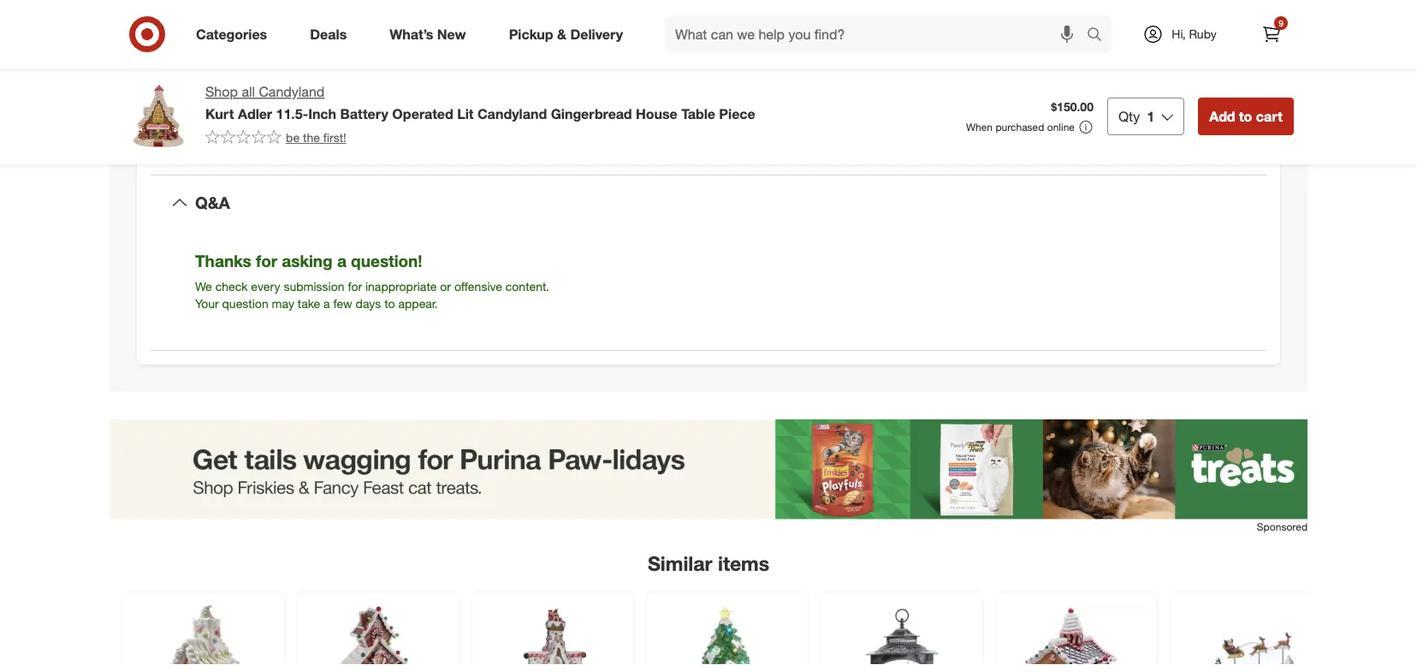 Task type: describe. For each thing, give the bounding box(es) containing it.
be
[[286, 130, 300, 145]]

9 link
[[1253, 15, 1291, 53]]

shop all candyland kurt adler 11.5-inch battery operated lit candyland gingerbread house table piece
[[205, 83, 756, 122]]

items
[[718, 551, 770, 575]]

what's
[[390, 26, 434, 42]]

purchased
[[996, 121, 1045, 134]]

content.
[[506, 279, 550, 294]]

0 horizontal spatial for
[[256, 251, 277, 271]]

to inside thanks for asking a question! we check every submission for inappropriate or offensive content. your question may take a few days to appear.
[[385, 296, 395, 311]]

lit
[[457, 105, 474, 122]]

check
[[215, 279, 248, 294]]

1 horizontal spatial a
[[337, 251, 347, 271]]

kurt adler 13" gingerbread cookie 3-layered led house image
[[308, 603, 449, 665]]

pickup
[[509, 26, 554, 42]]

similar
[[648, 551, 713, 575]]

or
[[440, 279, 451, 294]]

similar items region
[[110, 419, 1332, 665]]

piece
[[720, 105, 756, 122]]

question
[[222, 296, 269, 311]]

when
[[967, 121, 993, 134]]

what's new link
[[375, 15, 488, 53]]

hi, ruby
[[1172, 27, 1217, 42]]

kurt adler 14" battery-operated light-up gingerbread house image
[[1007, 603, 1147, 665]]

9
[[1279, 18, 1284, 28]]

new
[[437, 26, 466, 42]]

question!
[[351, 251, 423, 271]]

take
[[298, 296, 320, 311]]

be the first! link
[[205, 129, 347, 146]]

What can we help you find? suggestions appear below search field
[[665, 15, 1092, 53]]

1 horizontal spatial candyland
[[478, 105, 547, 122]]

be the first!
[[286, 130, 347, 145]]

categories link
[[182, 15, 289, 53]]

every
[[251, 279, 280, 294]]

search
[[1080, 27, 1121, 44]]

deals link
[[296, 15, 368, 53]]

asking
[[282, 251, 333, 271]]

kurt adler 12-inch lighted christmas gingerbread house image
[[483, 603, 623, 665]]

all
[[242, 83, 255, 100]]

0 horizontal spatial a
[[324, 296, 330, 311]]

adler
[[238, 105, 272, 122]]

similar items
[[648, 551, 770, 575]]

kurt adler 12" battery operated musical led village with santa and deer image
[[1182, 603, 1322, 665]]

days
[[356, 296, 381, 311]]

11.5-
[[276, 105, 308, 122]]

gingerbread
[[551, 105, 632, 122]]

house
[[636, 105, 678, 122]]

ruby
[[1190, 27, 1217, 42]]



Task type: vqa. For each thing, say whether or not it's contained in the screenshot.
the Pickup in PICKUP & DELIVERY link
no



Task type: locate. For each thing, give the bounding box(es) containing it.
q&a button
[[151, 176, 1267, 230]]

to down the inappropriate
[[385, 296, 395, 311]]

inch
[[308, 105, 337, 122]]

table
[[682, 105, 716, 122]]

&
[[557, 26, 567, 42]]

few
[[334, 296, 352, 311]]

0 vertical spatial to
[[1240, 108, 1253, 125]]

kurt adler 12.5-inch battery-operated light up pastel gingerbread house image
[[134, 603, 274, 665]]

offensive
[[455, 279, 503, 294]]

candyland right 'lit'
[[478, 105, 547, 122]]

sponsored
[[1258, 520, 1308, 533]]

0 vertical spatial a
[[337, 251, 347, 271]]

advertisement region
[[110, 419, 1308, 520]]

kurt adler 15.7-inch battery operated lighted musical christmas tree with moving train image
[[658, 603, 798, 665]]

add
[[1210, 108, 1236, 125]]

the
[[303, 130, 320, 145]]

1 vertical spatial for
[[348, 279, 362, 294]]

to right add
[[1240, 108, 1253, 125]]

candyland
[[259, 83, 325, 100], [478, 105, 547, 122]]

for up few
[[348, 279, 362, 294]]

your
[[195, 296, 219, 311]]

0 vertical spatial for
[[256, 251, 277, 271]]

what's new
[[390, 26, 466, 42]]

a left few
[[324, 296, 330, 311]]

first!
[[323, 130, 347, 145]]

0 vertical spatial candyland
[[259, 83, 325, 100]]

to
[[1240, 108, 1253, 125], [385, 296, 395, 311]]

1 horizontal spatial for
[[348, 279, 362, 294]]

thanks for asking a question! we check every submission for inappropriate or offensive content. your question may take a few days to appear.
[[195, 251, 550, 311]]

appear.
[[398, 296, 438, 311]]

submission
[[284, 279, 345, 294]]

0 horizontal spatial to
[[385, 296, 395, 311]]

a
[[337, 251, 347, 271], [324, 296, 330, 311]]

kurt
[[205, 105, 234, 122]]

thanks
[[195, 251, 251, 271]]

operated
[[392, 105, 454, 122]]

delivery
[[571, 26, 623, 42]]

inappropriate
[[366, 279, 437, 294]]

1
[[1148, 108, 1155, 125]]

candyland up the 11.5-
[[259, 83, 325, 100]]

for up every
[[256, 251, 277, 271]]

image of kurt adler 11.5-inch battery operated lit candyland gingerbread house table piece image
[[123, 82, 192, 151]]

q&a
[[195, 193, 230, 212]]

deals
[[310, 26, 347, 42]]

0 horizontal spatial candyland
[[259, 83, 325, 100]]

1 horizontal spatial to
[[1240, 108, 1253, 125]]

kurt adler 15-inch battery operated led musical christmas village lantern image
[[832, 603, 973, 665]]

online
[[1048, 121, 1075, 134]]

may
[[272, 296, 294, 311]]

we
[[195, 279, 212, 294]]

qty 1
[[1119, 108, 1155, 125]]

cart
[[1257, 108, 1283, 125]]

qty
[[1119, 108, 1141, 125]]

for
[[256, 251, 277, 271], [348, 279, 362, 294]]

pickup & delivery link
[[495, 15, 645, 53]]

a right asking
[[337, 251, 347, 271]]

1 vertical spatial candyland
[[478, 105, 547, 122]]

1 vertical spatial to
[[385, 296, 395, 311]]

when purchased online
[[967, 121, 1075, 134]]

search button
[[1080, 15, 1121, 57]]

pickup & delivery
[[509, 26, 623, 42]]

shop
[[205, 83, 238, 100]]

add to cart
[[1210, 108, 1283, 125]]

add to cart button
[[1199, 98, 1295, 135]]

1 vertical spatial a
[[324, 296, 330, 311]]

battery
[[340, 105, 389, 122]]

categories
[[196, 26, 267, 42]]

$150.00
[[1052, 99, 1094, 114]]

to inside 'button'
[[1240, 108, 1253, 125]]

hi,
[[1172, 27, 1186, 42]]



